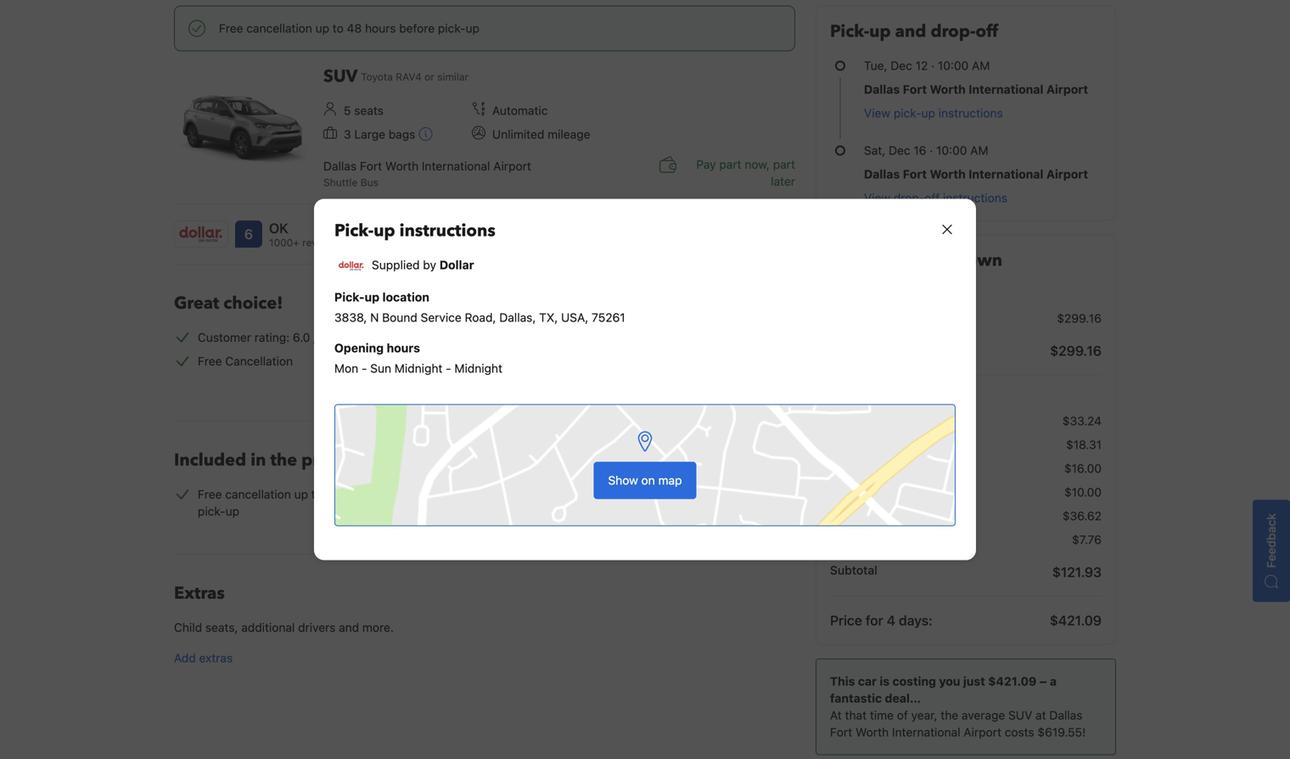 Task type: vqa. For each thing, say whether or not it's contained in the screenshot.
"Ideal"
no



Task type: describe. For each thing, give the bounding box(es) containing it.
$421.09 inside this car is costing you just $421.09 – a fantastic deal… at that time of year, the average suv at dallas fort worth international airport costs $619.55!
[[989, 675, 1037, 689]]

4
[[887, 613, 896, 629]]

view for view drop-off instructions
[[864, 191, 891, 205]]

tax for city mvr tax
[[889, 438, 911, 452]]

3838,
[[335, 311, 367, 325]]

tue, dec 12 · 10:00 am
[[864, 59, 990, 73]]

suv inside the product card group
[[324, 65, 358, 88]]

for
[[866, 613, 884, 629]]

$121.93
[[1053, 565, 1102, 581]]

price for 4 days:
[[830, 613, 933, 629]]

$18.31
[[1067, 438, 1102, 452]]

dec for 12
[[891, 59, 913, 73]]

costs
[[1005, 726, 1035, 740]]

in
[[251, 449, 266, 473]]

$619.55!
[[1038, 726, 1086, 740]]

included
[[174, 449, 246, 473]]

ap
[[830, 414, 846, 428]]

1 vertical spatial free cancellation up to 48 hours before pick-up
[[198, 488, 414, 519]]

airport inside dallas fort worth international airport shuttle bus
[[494, 159, 531, 173]]

this
[[830, 675, 855, 689]]

chg for cust transact chg
[[931, 486, 957, 500]]

drop- inside 'button'
[[894, 191, 925, 205]]

tue,
[[864, 59, 888, 73]]

· for 16
[[930, 143, 933, 158]]

–
[[1040, 675, 1047, 689]]

view drop-off instructions
[[864, 191, 1008, 205]]

pick-up and drop-off
[[830, 20, 999, 43]]

pick- for pick-up and drop-off
[[830, 20, 870, 43]]

dallas fort worth international airport for tue, dec 12 · 10:00 am
[[864, 82, 1089, 96]]

of
[[897, 709, 908, 723]]

child
[[174, 621, 202, 635]]

unlimited mileage inside the product card group
[[492, 127, 591, 141]]

extras
[[174, 582, 225, 606]]

dallas,
[[500, 311, 536, 325]]

free inside free cancellation up to 48 hours before pick-up
[[198, 488, 222, 502]]

is
[[880, 675, 890, 689]]

tax for state mvr tax
[[898, 509, 920, 523]]

pick-up location 3838, n bound service road, dallas, tx, usa, 75261
[[335, 290, 626, 325]]

0 vertical spatial price
[[862, 249, 904, 273]]

dollar image
[[336, 259, 367, 274]]

days:
[[899, 613, 933, 629]]

or
[[425, 71, 435, 83]]

worth inside dallas fort worth international airport shuttle bus
[[385, 159, 419, 173]]

pick- for pick-up instructions
[[335, 219, 374, 243]]

to pay at pick-up
[[830, 391, 931, 405]]

tx,
[[539, 311, 558, 325]]

0 horizontal spatial price
[[302, 449, 343, 473]]

5 seats
[[344, 104, 384, 118]]

city mvr tax
[[830, 438, 911, 452]]

child seats, additional drivers and more.
[[174, 621, 394, 635]]

car price breakdown
[[830, 249, 1003, 273]]

car
[[830, 249, 858, 273]]

pick- inside button
[[894, 106, 922, 120]]

dallas down tue,
[[864, 82, 900, 96]]

0 vertical spatial hours
[[365, 21, 396, 35]]

later
[[771, 174, 796, 188]]

toyota
[[361, 71, 393, 83]]

bus
[[361, 176, 379, 188]]

pick-up instructions dialog
[[294, 179, 997, 581]]

that
[[845, 709, 867, 723]]

feedback button
[[1253, 500, 1291, 602]]

view drop-off instructions button
[[864, 190, 1008, 207]]

pick- up the fee
[[886, 391, 916, 405]]

0 horizontal spatial the
[[270, 449, 297, 473]]

show
[[608, 474, 638, 488]]

on
[[642, 474, 655, 488]]

mileage inside the product card group
[[548, 127, 591, 141]]

free cancellation
[[198, 354, 293, 368]]

supplied by dollar image
[[175, 221, 228, 247]]

pick- inside pick-up location 3838, n bound service road, dallas, tx, usa, 75261
[[335, 290, 365, 304]]

at inside this car is costing you just $421.09 – a fantastic deal… at that time of year, the average suv at dallas fort worth international airport costs $619.55!
[[1036, 709, 1047, 723]]

cust transact chg
[[830, 486, 957, 500]]

mvr for city
[[860, 438, 886, 452]]

16
[[914, 143, 927, 158]]

international inside this car is costing you just $421.09 – a fantastic deal… at that time of year, the average suv at dallas fort worth international airport costs $619.55!
[[892, 726, 961, 740]]

worth up "view drop-off instructions"
[[930, 167, 966, 181]]

airport inside this car is costing you just $421.09 – a fantastic deal… at that time of year, the average suv at dallas fort worth international airport costs $619.55!
[[964, 726, 1002, 740]]

sat, dec 16 · 10:00 am
[[864, 143, 989, 158]]

suv inside this car is costing you just $421.09 – a fantastic deal… at that time of year, the average suv at dallas fort worth international airport costs $619.55!
[[1009, 709, 1033, 723]]

1 part from the left
[[720, 157, 742, 171]]

up inside pick-up location 3838, n bound service road, dallas, tx, usa, 75261
[[365, 290, 380, 304]]

rating:
[[255, 331, 290, 345]]

sat,
[[864, 143, 886, 158]]

pay
[[847, 391, 868, 405]]

state
[[830, 509, 866, 523]]

pay part now, part later
[[697, 157, 796, 188]]

10:00 for 16
[[937, 143, 967, 158]]

opening hours mon - sun midnight - midnight
[[335, 341, 503, 376]]

to
[[830, 391, 844, 405]]

fee
[[887, 414, 907, 428]]

by
[[423, 258, 436, 272]]

10:00 for 12
[[938, 59, 969, 73]]

shuttle
[[324, 176, 358, 188]]

instructions for view pick-up instructions
[[939, 106, 1003, 120]]

dallas fort worth international airport shuttle bus
[[324, 159, 531, 188]]

am for tue, dec 12 · 10:00 am
[[972, 59, 990, 73]]

10
[[320, 331, 333, 345]]

unlimited inside the product card group
[[492, 127, 545, 141]]

bound
[[382, 311, 418, 325]]

road,
[[465, 311, 496, 325]]

international inside dallas fort worth international airport shuttle bus
[[422, 159, 490, 173]]

customer
[[198, 331, 251, 345]]

rav4
[[396, 71, 422, 83]]

0 vertical spatial free cancellation up to 48 hours before pick-up
[[219, 21, 480, 35]]

ap conc fee recov
[[830, 414, 950, 428]]

2 part from the left
[[773, 157, 796, 171]]

1 - from the left
[[362, 362, 367, 376]]

$36.62
[[1063, 509, 1102, 523]]

supplied
[[372, 258, 420, 272]]

pick- inside free cancellation up to 48 hours before pick-up
[[198, 505, 226, 519]]

$10.00
[[1065, 486, 1102, 500]]

show on map
[[608, 474, 682, 488]]

usa,
[[561, 311, 589, 325]]

add extras
[[174, 652, 233, 666]]

2 midnight from the left
[[455, 362, 503, 376]]

pay
[[697, 157, 716, 171]]

3 large bags
[[344, 127, 416, 141]]

deal…
[[885, 692, 921, 706]]

conc
[[849, 414, 883, 428]]

show on map button
[[335, 405, 956, 527]]

1 vertical spatial $299.16
[[1050, 343, 1102, 359]]



Task type: locate. For each thing, give the bounding box(es) containing it.
dallas down 'sat,'
[[864, 167, 900, 181]]

instructions for view drop-off instructions
[[943, 191, 1008, 205]]

airport
[[1047, 82, 1089, 96], [494, 159, 531, 173], [1047, 167, 1089, 181], [964, 726, 1002, 740]]

car
[[858, 675, 877, 689]]

0 horizontal spatial $421.09
[[989, 675, 1037, 689]]

fort inside dallas fort worth international airport shuttle bus
[[360, 159, 382, 173]]

cust facility chg
[[830, 462, 944, 476]]

suv up costs
[[1009, 709, 1033, 723]]

1 vertical spatial instructions
[[943, 191, 1008, 205]]

0 vertical spatial free
[[219, 21, 243, 35]]

0 vertical spatial the
[[270, 449, 297, 473]]

1 vertical spatial dec
[[889, 143, 911, 158]]

suv toyota rav4 or similar
[[324, 65, 469, 88]]

and up the "12"
[[895, 20, 927, 43]]

choice!
[[224, 292, 283, 315]]

0 vertical spatial mvr
[[860, 438, 886, 452]]

2 view from the top
[[864, 191, 891, 205]]

2 vertical spatial pick-
[[335, 290, 365, 304]]

chg
[[919, 462, 944, 476], [931, 486, 957, 500]]

2 vertical spatial free
[[198, 488, 222, 502]]

international
[[969, 82, 1044, 96], [422, 159, 490, 173], [969, 167, 1044, 181], [892, 726, 961, 740]]

included in the price
[[174, 449, 343, 473]]

the
[[270, 449, 297, 473], [941, 709, 959, 723]]

supplied by dollar
[[372, 258, 474, 272]]

now,
[[745, 157, 770, 171]]

$16.00
[[1065, 462, 1102, 476]]

view down 'sat,'
[[864, 191, 891, 205]]

1 vertical spatial to
[[311, 488, 322, 502]]

2 - from the left
[[446, 362, 451, 376]]

0 vertical spatial view
[[864, 106, 891, 120]]

drivers
[[298, 621, 336, 635]]

0 horizontal spatial drop-
[[894, 191, 925, 205]]

off inside 'button'
[[925, 191, 940, 205]]

seats
[[354, 104, 384, 118]]

dallas fort worth international airport
[[864, 82, 1089, 96], [864, 167, 1089, 181]]

opening
[[335, 341, 384, 355]]

1 vertical spatial and
[[339, 621, 359, 635]]

view pick-up instructions
[[864, 106, 1003, 120]]

chg for cust facility chg
[[919, 462, 944, 476]]

0 vertical spatial $299.16
[[1057, 312, 1102, 326]]

drop- down 16
[[894, 191, 925, 205]]

dec left the "12"
[[891, 59, 913, 73]]

before inside free cancellation up to 48 hours before pick-up
[[378, 488, 414, 502]]

mvr down conc
[[860, 438, 886, 452]]

dallas up shuttle
[[324, 159, 357, 173]]

the right year,
[[941, 709, 959, 723]]

12
[[916, 59, 928, 73]]

0 vertical spatial drop-
[[931, 20, 976, 43]]

1 vertical spatial view
[[864, 191, 891, 205]]

additional
[[241, 621, 295, 635]]

recov
[[910, 414, 950, 428]]

up inside view pick-up instructions button
[[922, 106, 936, 120]]

1 horizontal spatial mileage
[[548, 127, 591, 141]]

fort down the "12"
[[903, 82, 927, 96]]

0 vertical spatial unlimited
[[492, 127, 545, 141]]

0 vertical spatial off
[[976, 20, 999, 43]]

hours inside opening hours mon - sun midnight - midnight
[[387, 341, 420, 355]]

0 vertical spatial dec
[[891, 59, 913, 73]]

0 vertical spatial mileage
[[548, 127, 591, 141]]

1 vertical spatial price
[[302, 449, 343, 473]]

fort down at
[[830, 726, 853, 740]]

product card group
[[174, 62, 816, 250]]

n
[[370, 311, 379, 325]]

1 horizontal spatial at
[[1036, 709, 1047, 723]]

instructions inside 'button'
[[943, 191, 1008, 205]]

the inside this car is costing you just $421.09 – a fantastic deal… at that time of year, the average suv at dallas fort worth international airport costs $619.55!
[[941, 709, 959, 723]]

international down year,
[[892, 726, 961, 740]]

tax
[[889, 438, 911, 452], [898, 509, 920, 523]]

large
[[354, 127, 385, 141]]

free
[[219, 21, 243, 35], [198, 354, 222, 368], [198, 488, 222, 502]]

10:00 right the "12"
[[938, 59, 969, 73]]

1 vertical spatial hours
[[387, 341, 420, 355]]

suv up 5 at left top
[[324, 65, 358, 88]]

1 horizontal spatial suv
[[1009, 709, 1033, 723]]

off down sat, dec 16 · 10:00 am
[[925, 191, 940, 205]]

tax down transact
[[898, 509, 920, 523]]

cust down city
[[830, 462, 862, 476]]

pick- down included
[[198, 505, 226, 519]]

free cancellation up to 48 hours before pick-up up toyota
[[219, 21, 480, 35]]

dallas
[[864, 82, 900, 96], [324, 159, 357, 173], [864, 167, 900, 181], [1050, 709, 1083, 723]]

international up "view drop-off instructions"
[[969, 167, 1044, 181]]

mon
[[335, 362, 359, 376]]

more.
[[363, 621, 394, 635]]

0 horizontal spatial and
[[339, 621, 359, 635]]

0 horizontal spatial -
[[362, 362, 367, 376]]

year,
[[912, 709, 938, 723]]

dallas fort worth international airport up "view drop-off instructions"
[[864, 167, 1089, 181]]

1 horizontal spatial $421.09
[[1050, 613, 1102, 629]]

10:00 right 16
[[937, 143, 967, 158]]

- down the service
[[446, 362, 451, 376]]

am down view pick-up instructions button
[[971, 143, 989, 158]]

price right car at right
[[862, 249, 904, 273]]

drop- up tue, dec 12 · 10:00 am
[[931, 20, 976, 43]]

1 vertical spatial cancellation
[[225, 488, 291, 502]]

pick- up tue,
[[830, 20, 870, 43]]

0 vertical spatial cancellation
[[247, 21, 312, 35]]

off up tue, dec 12 · 10:00 am
[[976, 20, 999, 43]]

dallas inside this car is costing you just $421.09 – a fantastic deal… at that time of year, the average suv at dallas fort worth international airport costs $619.55!
[[1050, 709, 1083, 723]]

worth up view pick-up instructions
[[930, 82, 966, 96]]

$421.09 left –
[[989, 675, 1037, 689]]

instructions inside button
[[939, 106, 1003, 120]]

dec for 16
[[889, 143, 911, 158]]

to inside free cancellation up to 48 hours before pick-up
[[311, 488, 322, 502]]

the right 'in'
[[270, 449, 297, 473]]

0 vertical spatial chg
[[919, 462, 944, 476]]

pick-up instructions
[[335, 219, 496, 243]]

$33.24
[[1063, 414, 1102, 428]]

free cancellation up to 48 hours before pick-up
[[219, 21, 480, 35], [198, 488, 414, 519]]

0 horizontal spatial to
[[311, 488, 322, 502]]

fantastic
[[830, 692, 882, 706]]

0 vertical spatial before
[[399, 21, 435, 35]]

· right 16
[[930, 143, 933, 158]]

75261
[[592, 311, 626, 325]]

pick- up 16
[[894, 106, 922, 120]]

1 vertical spatial cust
[[830, 486, 862, 500]]

0 horizontal spatial at
[[871, 391, 883, 405]]

1 cust from the top
[[830, 462, 862, 476]]

at
[[871, 391, 883, 405], [1036, 709, 1047, 723]]

transact
[[865, 486, 928, 500]]

fort down 16
[[903, 167, 927, 181]]

1 vertical spatial mvr
[[869, 509, 895, 523]]

price right 'in'
[[302, 449, 343, 473]]

0 horizontal spatial part
[[720, 157, 742, 171]]

$7.76
[[1072, 533, 1102, 547]]

3
[[344, 127, 351, 141]]

cust
[[830, 462, 862, 476], [830, 486, 862, 500]]

worth down bags
[[385, 159, 419, 173]]

fort inside this car is costing you just $421.09 – a fantastic deal… at that time of year, the average suv at dallas fort worth international airport costs $619.55!
[[830, 726, 853, 740]]

view inside 'button'
[[864, 191, 891, 205]]

at right pay
[[871, 391, 883, 405]]

mvr down 'cust transact chg' at the bottom of page
[[869, 509, 895, 523]]

- left sun
[[362, 362, 367, 376]]

midnight down the road,
[[455, 362, 503, 376]]

fort up bus
[[360, 159, 382, 173]]

1 horizontal spatial 48
[[347, 21, 362, 35]]

48 up toyota
[[347, 21, 362, 35]]

0 vertical spatial $421.09
[[1050, 613, 1102, 629]]

instructions inside dialog
[[400, 219, 496, 243]]

1 vertical spatial $421.09
[[989, 675, 1037, 689]]

am
[[972, 59, 990, 73], [971, 143, 989, 158]]

dallas fort worth international airport for sat, dec 16 · 10:00 am
[[864, 167, 1089, 181]]

1 horizontal spatial and
[[895, 20, 927, 43]]

2 dallas fort worth international airport from the top
[[864, 167, 1089, 181]]

0 vertical spatial dallas fort worth international airport
[[864, 82, 1089, 96]]

1 vertical spatial off
[[925, 191, 940, 205]]

cancellation inside free cancellation up to 48 hours before pick-up
[[225, 488, 291, 502]]

part right 'pay'
[[720, 157, 742, 171]]

· right the "12"
[[932, 59, 935, 73]]

0 vertical spatial tax
[[889, 438, 911, 452]]

1 vertical spatial 48
[[326, 488, 341, 502]]

midnight
[[395, 362, 443, 376], [455, 362, 503, 376]]

1 vertical spatial unlimited
[[446, 488, 499, 502]]

pick- up similar on the top of page
[[438, 21, 466, 35]]

free cancellation up to 48 hours before pick-up down included in the price
[[198, 488, 414, 519]]

cust for cust transact chg
[[830, 486, 862, 500]]

2 vertical spatial instructions
[[400, 219, 496, 243]]

48 inside free cancellation up to 48 hours before pick-up
[[326, 488, 341, 502]]

/
[[313, 331, 317, 345]]

pick- up dollar icon
[[335, 219, 374, 243]]

0 vertical spatial am
[[972, 59, 990, 73]]

chg right "facility"
[[919, 462, 944, 476]]

am right the "12"
[[972, 59, 990, 73]]

international up pick-up instructions
[[422, 159, 490, 173]]

international up view pick-up instructions
[[969, 82, 1044, 96]]

great choice!
[[174, 292, 283, 315]]

0 vertical spatial cust
[[830, 462, 862, 476]]

0 horizontal spatial off
[[925, 191, 940, 205]]

this car is costing you just $421.09 – a fantastic deal… at that time of year, the average suv at dallas fort worth international airport costs $619.55!
[[830, 675, 1086, 740]]

0 vertical spatial pick-
[[830, 20, 870, 43]]

chg right transact
[[931, 486, 957, 500]]

1 vertical spatial 10:00
[[937, 143, 967, 158]]

$421.09 down $121.93
[[1050, 613, 1102, 629]]

1 vertical spatial drop-
[[894, 191, 925, 205]]

1 horizontal spatial off
[[976, 20, 999, 43]]

mvr
[[860, 438, 886, 452], [869, 509, 895, 523]]

at up the "$619.55!"
[[1036, 709, 1047, 723]]

0 vertical spatial and
[[895, 20, 927, 43]]

1 vertical spatial chg
[[931, 486, 957, 500]]

0 horizontal spatial midnight
[[395, 362, 443, 376]]

2 vertical spatial hours
[[344, 488, 375, 502]]

1 horizontal spatial midnight
[[455, 362, 503, 376]]

view inside button
[[864, 106, 891, 120]]

costing
[[893, 675, 937, 689]]

view up 'sat,'
[[864, 106, 891, 120]]

to
[[333, 21, 344, 35], [311, 488, 322, 502]]

1 horizontal spatial price
[[862, 249, 904, 273]]

0 vertical spatial 10:00
[[938, 59, 969, 73]]

midnight right sun
[[395, 362, 443, 376]]

1 vertical spatial before
[[378, 488, 414, 502]]

0 horizontal spatial suv
[[324, 65, 358, 88]]

1 view from the top
[[864, 106, 891, 120]]

0 horizontal spatial mileage
[[502, 488, 545, 502]]

breakdown
[[908, 249, 1003, 273]]

tax down the fee
[[889, 438, 911, 452]]

1 vertical spatial mileage
[[502, 488, 545, 502]]

add
[[174, 652, 196, 666]]

map
[[659, 474, 682, 488]]

1 midnight from the left
[[395, 362, 443, 376]]

0 vertical spatial at
[[871, 391, 883, 405]]

1 horizontal spatial the
[[941, 709, 959, 723]]

1 vertical spatial unlimited mileage
[[446, 488, 545, 502]]

6.0
[[293, 331, 310, 345]]

pick-
[[830, 20, 870, 43], [335, 219, 374, 243], [335, 290, 365, 304]]

48 down included in the price
[[326, 488, 341, 502]]

· for 12
[[932, 59, 935, 73]]

instructions up dollar
[[400, 219, 496, 243]]

1 dallas fort worth international airport from the top
[[864, 82, 1089, 96]]

1 vertical spatial free
[[198, 354, 222, 368]]

worth down time
[[856, 726, 889, 740]]

1 vertical spatial the
[[941, 709, 959, 723]]

instructions up breakdown
[[943, 191, 1008, 205]]

0 vertical spatial instructions
[[939, 106, 1003, 120]]

mvr for state
[[869, 509, 895, 523]]

to down included in the price
[[311, 488, 322, 502]]

average
[[962, 709, 1006, 723]]

part up later
[[773, 157, 796, 171]]

to up suv toyota rav4 or similar
[[333, 21, 344, 35]]

hours inside free cancellation up to 48 hours before pick-up
[[344, 488, 375, 502]]

and left more. in the left of the page
[[339, 621, 359, 635]]

1 vertical spatial pick-
[[335, 219, 374, 243]]

0 vertical spatial suv
[[324, 65, 358, 88]]

part
[[720, 157, 742, 171], [773, 157, 796, 171]]

1 vertical spatial dallas fort worth international airport
[[864, 167, 1089, 181]]

0 vertical spatial unlimited mileage
[[492, 127, 591, 141]]

2 cust from the top
[[830, 486, 862, 500]]

dallas up the "$619.55!"
[[1050, 709, 1083, 723]]

cust for cust facility chg
[[830, 462, 862, 476]]

1 horizontal spatial to
[[333, 21, 344, 35]]

0 vertical spatial ·
[[932, 59, 935, 73]]

instructions
[[939, 106, 1003, 120], [943, 191, 1008, 205], [400, 219, 496, 243]]

view for view pick-up instructions
[[864, 106, 891, 120]]

drop-
[[931, 20, 976, 43], [894, 191, 925, 205]]

city
[[830, 438, 857, 452]]

state mvr tax
[[830, 509, 920, 523]]

1 vertical spatial ·
[[930, 143, 933, 158]]

pick- up 3838, on the left of the page
[[335, 290, 365, 304]]

dallas inside dallas fort worth international airport shuttle bus
[[324, 159, 357, 173]]

1 vertical spatial tax
[[898, 509, 920, 523]]

subtotal
[[830, 564, 878, 578]]

unlimited
[[492, 127, 545, 141], [446, 488, 499, 502]]

1 vertical spatial am
[[971, 143, 989, 158]]

add extras button
[[174, 650, 796, 667]]

mileage
[[548, 127, 591, 141], [502, 488, 545, 502]]

am for sat, dec 16 · 10:00 am
[[971, 143, 989, 158]]

48
[[347, 21, 362, 35], [326, 488, 341, 502]]

just
[[964, 675, 986, 689]]

0 vertical spatial 48
[[347, 21, 362, 35]]

location
[[383, 290, 430, 304]]

cancellation
[[225, 354, 293, 368]]

price
[[862, 249, 904, 273], [302, 449, 343, 473]]

1 horizontal spatial -
[[446, 362, 451, 376]]

1 vertical spatial at
[[1036, 709, 1047, 723]]

great
[[174, 292, 219, 315]]

10:00
[[938, 59, 969, 73], [937, 143, 967, 158]]

5
[[344, 104, 351, 118]]

1 horizontal spatial drop-
[[931, 20, 976, 43]]

instructions up sat, dec 16 · 10:00 am
[[939, 106, 1003, 120]]

cancellation
[[247, 21, 312, 35], [225, 488, 291, 502]]

1 vertical spatial suv
[[1009, 709, 1033, 723]]

dec
[[891, 59, 913, 73], [889, 143, 911, 158]]

1 horizontal spatial part
[[773, 157, 796, 171]]

service
[[421, 311, 462, 325]]

0 vertical spatial to
[[333, 21, 344, 35]]

cust up state
[[830, 486, 862, 500]]

0 horizontal spatial 48
[[326, 488, 341, 502]]

bags
[[389, 127, 416, 141]]

dallas fort worth international airport up view pick-up instructions
[[864, 82, 1089, 96]]

seats,
[[205, 621, 238, 635]]

you
[[939, 675, 961, 689]]

dec left 16
[[889, 143, 911, 158]]

sun
[[370, 362, 391, 376]]

worth inside this car is costing you just $421.09 – a fantastic deal… at that time of year, the average suv at dallas fort worth international airport costs $619.55!
[[856, 726, 889, 740]]



